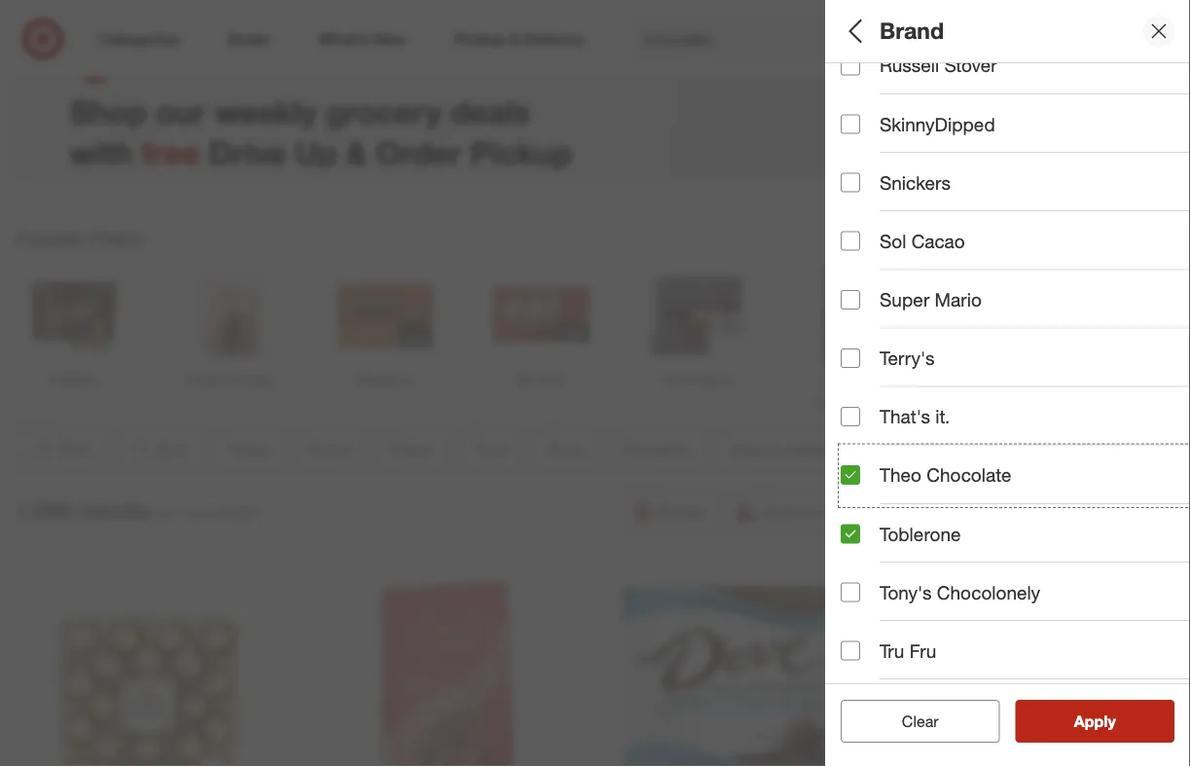 Task type: locate. For each thing, give the bounding box(es) containing it.
◎deals shop our weekly grocery deals with free drive up & order pickup
[[70, 31, 572, 171]]

deals
[[841, 83, 891, 106]]

brand
[[880, 17, 945, 44], [841, 145, 894, 167]]

tru
[[880, 640, 905, 662]]

popular
[[16, 227, 84, 249]]

pickup
[[471, 133, 572, 171]]

chocolate
[[927, 464, 1012, 487]]

brand for brand 3 musketeers; crunch; ghirardelli; kit kat; kinder; lindt; t
[[841, 145, 894, 167]]

1 horizontal spatial results
[[1087, 712, 1137, 731]]

with
[[70, 133, 133, 171]]

theo chocolate
[[880, 464, 1012, 487]]

apply
[[1075, 712, 1117, 731]]

clear inside button
[[893, 712, 930, 731]]

type button
[[841, 268, 1191, 336]]

brand 3 musketeers; crunch; ghirardelli; kit kat; kinder; lindt; t
[[841, 145, 1191, 187]]

"chocolate"
[[181, 503, 261, 522]]

sol cacao
[[880, 230, 966, 252]]

drive
[[209, 133, 286, 171]]

2 clear from the left
[[903, 712, 939, 731]]

see results
[[1054, 712, 1137, 731]]

clear
[[893, 712, 930, 731], [903, 712, 939, 731]]

0 vertical spatial results
[[78, 497, 150, 524]]

&
[[346, 133, 368, 171]]

clear left all
[[893, 712, 930, 731]]

musketeers;
[[853, 170, 927, 187]]

brand up snickers checkbox
[[841, 145, 894, 167]]

free
[[142, 133, 200, 171]]

1 clear from the left
[[893, 712, 930, 731]]

price
[[841, 356, 887, 378]]

1 vertical spatial results
[[1087, 712, 1137, 731]]

shop
[[70, 92, 147, 130]]

sol
[[880, 230, 907, 252]]

search button
[[931, 18, 978, 64]]

SkinnyDipped checkbox
[[841, 114, 861, 134]]

ghirardelli;
[[983, 170, 1049, 187]]

kit
[[1053, 170, 1069, 187]]

dietary needs
[[841, 492, 967, 515]]

0 horizontal spatial results
[[78, 497, 150, 524]]

results
[[78, 497, 150, 524], [1087, 712, 1137, 731]]

see
[[1054, 712, 1082, 731]]

lindt;
[[1149, 170, 1183, 187]]

skinnydipped
[[880, 113, 996, 135]]

◎deals
[[70, 31, 234, 85]]

Super Mario checkbox
[[841, 290, 861, 309]]

grocery
[[326, 92, 442, 130]]

clear for clear all
[[893, 712, 930, 731]]

Tru Fru checkbox
[[841, 641, 861, 661]]

filters
[[874, 17, 935, 44]]

tru fru
[[880, 640, 937, 662]]

occasion button
[[841, 404, 1191, 472]]

clear down the fru
[[903, 712, 939, 731]]

Toblerone checkbox
[[841, 524, 861, 544]]

our
[[156, 92, 206, 130]]

0 vertical spatial brand
[[880, 17, 945, 44]]

1,090
[[16, 497, 72, 524]]

occasion
[[841, 424, 924, 447]]

guest
[[841, 561, 893, 583]]

all
[[934, 712, 949, 731]]

for
[[158, 503, 177, 522]]

cacao
[[912, 230, 966, 252]]

deals
[[451, 92, 531, 130]]

chocolonely
[[938, 581, 1041, 604]]

t
[[1187, 170, 1191, 187]]

brand up russell
[[880, 17, 945, 44]]

Sol Cacao checkbox
[[841, 231, 861, 251]]

kat;
[[1073, 170, 1097, 187]]

weekly
[[214, 92, 317, 130]]

theo
[[880, 464, 922, 487]]

results inside button
[[1087, 712, 1137, 731]]

clear for clear
[[903, 712, 939, 731]]

clear inside clear button
[[903, 712, 939, 731]]

brand for brand
[[880, 17, 945, 44]]

3
[[841, 170, 849, 187]]

fpo/apo button
[[841, 609, 1191, 677]]

guest rating button
[[841, 540, 1191, 609]]

brand inside dialog
[[880, 17, 945, 44]]

results right see
[[1087, 712, 1137, 731]]

results left for
[[78, 497, 150, 524]]

fru
[[910, 640, 937, 662]]

1 vertical spatial brand
[[841, 145, 894, 167]]

4
[[1158, 20, 1163, 32]]

brand inside 'brand 3 musketeers; crunch; ghirardelli; kit kat; kinder; lindt; t'
[[841, 145, 894, 167]]



Task type: describe. For each thing, give the bounding box(es) containing it.
all filters dialog
[[826, 0, 1191, 766]]

clear all button
[[841, 700, 1001, 743]]

crunch;
[[931, 170, 980, 187]]

super mario
[[880, 288, 983, 311]]

Tony's Chocolonely checkbox
[[841, 583, 861, 602]]

deals button
[[841, 63, 1191, 131]]

it.
[[936, 406, 951, 428]]

kinder;
[[1101, 170, 1145, 187]]

tony's
[[880, 581, 932, 604]]

apply button
[[1016, 700, 1175, 743]]

terry's
[[880, 347, 935, 369]]

price button
[[841, 336, 1191, 404]]

see results button
[[1016, 700, 1175, 743]]

that's
[[880, 406, 931, 428]]

1,090 results for "chocolate"
[[16, 497, 261, 524]]

all filters
[[841, 17, 935, 44]]

up
[[295, 133, 338, 171]]

Theo Chocolate checkbox
[[841, 466, 861, 485]]

dietary needs button
[[841, 472, 1191, 540]]

russell
[[880, 54, 940, 77]]

toblerone
[[880, 523, 962, 545]]

Snickers checkbox
[[841, 173, 861, 192]]

dietary
[[841, 492, 905, 515]]

tony's chocolonely
[[880, 581, 1041, 604]]

guest rating
[[841, 561, 956, 583]]

stover
[[945, 54, 998, 77]]

rating
[[898, 561, 956, 583]]

clear all
[[893, 712, 949, 731]]

brand dialog
[[826, 0, 1191, 766]]

fpo/apo
[[841, 629, 925, 651]]

that's it.
[[880, 406, 951, 428]]

flavor
[[841, 220, 895, 242]]

super
[[880, 288, 930, 311]]

results for see
[[1087, 712, 1137, 731]]

results for 1,090
[[78, 497, 150, 524]]

Terry's checkbox
[[841, 349, 861, 368]]

order
[[376, 133, 462, 171]]

flavor button
[[841, 200, 1191, 268]]

all
[[841, 17, 868, 44]]

snickers
[[880, 171, 951, 194]]

filters
[[89, 227, 143, 249]]

4 link
[[1129, 18, 1171, 60]]

popular filters
[[16, 227, 143, 249]]

russell stover
[[880, 54, 998, 77]]

needs
[[911, 492, 967, 515]]

search
[[931, 31, 978, 50]]

mario
[[935, 288, 983, 311]]

clear button
[[841, 700, 1001, 743]]

type
[[841, 288, 883, 310]]

That's it. checkbox
[[841, 407, 861, 427]]

Russell Stover checkbox
[[841, 56, 861, 75]]

What can we help you find? suggestions appear below search field
[[632, 18, 945, 60]]



Task type: vqa. For each thing, say whether or not it's contained in the screenshot.
theo chocolate
yes



